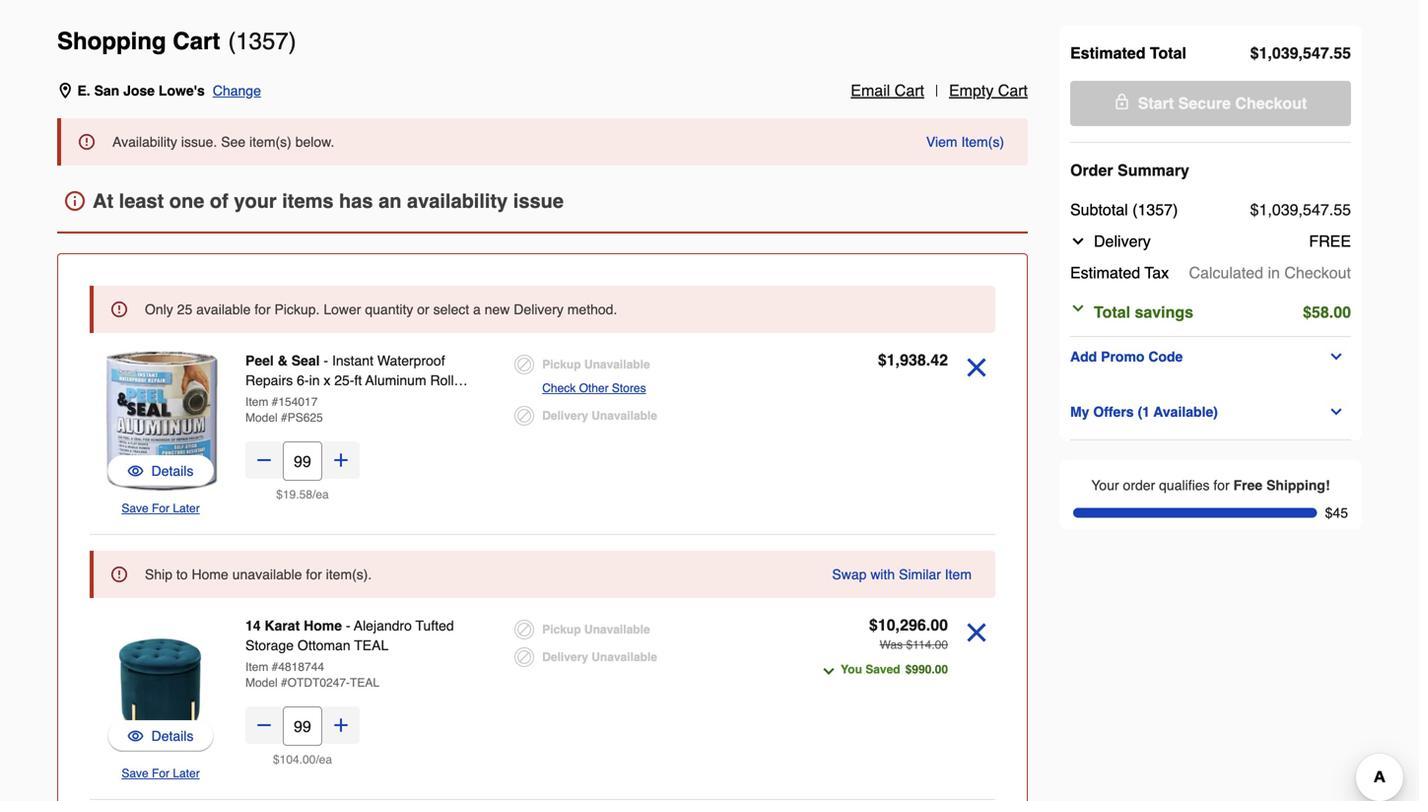 Task type: describe. For each thing, give the bounding box(es) containing it.
$ up start secure checkout
[[1251, 44, 1260, 62]]

new
[[485, 302, 510, 317]]

subtotal
[[1071, 201, 1129, 219]]

1 vertical spatial /ea
[[316, 753, 332, 767]]

item for alejandro tufted storage ottoman teal
[[246, 661, 269, 674]]

unavailable for second block image from the bottom
[[585, 623, 650, 637]]

ottoman
[[298, 638, 351, 654]]

14
[[246, 618, 261, 634]]

availability
[[407, 190, 508, 212]]

option group for alejandro tufted storage ottoman teal
[[515, 616, 789, 671]]

has
[[339, 190, 373, 212]]

$ 1,938 . 42
[[878, 351, 949, 369]]

1,039,547 for estimated total
[[1260, 44, 1330, 62]]

for for alejandro tufted storage ottoman teal
[[152, 767, 170, 781]]

instant waterproof repairs 6-in x 25-ft aluminum roll flashing
[[246, 353, 454, 408]]

$45
[[1326, 505, 1349, 521]]

see
[[221, 134, 246, 150]]

remove item image
[[960, 351, 994, 385]]

error image for availability
[[79, 134, 95, 150]]

chevron down image up add
[[1071, 301, 1087, 316]]

select
[[433, 302, 469, 317]]

55 for subtotal (1357)
[[1334, 201, 1352, 219]]

home for karat
[[304, 618, 342, 634]]

19
[[283, 488, 296, 502]]

$ up calculated in checkout
[[1251, 201, 1260, 219]]

viem
[[927, 134, 958, 150]]

item(s)
[[962, 134, 1005, 150]]

stepper number input field with increment and decrement buttons number field for ottoman
[[283, 707, 322, 746]]

$ right was
[[907, 638, 913, 652]]

pickup unavailable for 1st block image from the top of the page
[[543, 358, 650, 372]]

$ 1,039,547 . 55 for (1357)
[[1251, 201, 1352, 219]]

quickview image
[[128, 727, 144, 746]]

teal for #otdt0247-
[[350, 676, 380, 690]]

only 25 available for pickup. lower quantity or select a new delivery method.
[[145, 302, 618, 317]]

ft
[[354, 373, 362, 388]]

stores
[[612, 382, 646, 395]]

availability issue. see item(s) below.
[[112, 134, 335, 150]]

e.
[[77, 83, 90, 99]]

seal
[[292, 353, 320, 369]]

details for alejandro tufted storage ottoman teal
[[151, 729, 194, 744]]

estimated for estimated tax
[[1071, 264, 1141, 282]]

(1357)
[[1133, 201, 1179, 219]]

storage
[[246, 638, 294, 654]]

peel & seal -
[[246, 353, 332, 369]]

chevron down image down subtotal
[[1071, 234, 1087, 249]]

lower
[[324, 302, 361, 317]]

teal for ottoman
[[354, 638, 389, 654]]

ship
[[145, 567, 173, 583]]

secure image
[[1115, 94, 1131, 109]]

$ right the saved
[[906, 663, 912, 677]]

viem item(s)
[[927, 134, 1005, 150]]

(
[[228, 28, 236, 55]]

change
[[213, 83, 261, 99]]

aluminum
[[366, 373, 427, 388]]

1 horizontal spatial 58
[[1312, 303, 1330, 321]]

method.
[[568, 302, 618, 317]]

item inside button
[[945, 567, 972, 583]]

25
[[177, 302, 193, 317]]

alejandro tufted storage ottoman teal
[[246, 618, 454, 654]]

2 block image from the top
[[515, 620, 535, 640]]

e. san jose lowe's change
[[77, 83, 261, 99]]

55 for estimated total
[[1334, 44, 1352, 62]]

viem item(s) button
[[927, 132, 1005, 152]]

plus image for in
[[331, 451, 351, 470]]

chevron down image for you saved
[[821, 664, 837, 680]]

#otdt0247-
[[281, 676, 350, 690]]

delivery unavailable for instant waterproof repairs 6-in x 25-ft aluminum roll flashing
[[543, 409, 658, 423]]

checkout for calculated in checkout
[[1285, 264, 1352, 282]]

$ left 42
[[878, 351, 887, 369]]

alejandro tufted storage ottoman teal image
[[90, 614, 232, 756]]

email
[[851, 81, 891, 100]]

email cart button
[[851, 79, 925, 103]]

pickup for second block image from the bottom
[[543, 623, 581, 637]]

1357
[[236, 28, 289, 55]]

free
[[1310, 232, 1352, 250]]

estimated total
[[1071, 44, 1187, 62]]

secure
[[1179, 94, 1231, 112]]

estimated tax
[[1071, 264, 1170, 282]]

delivery unavailable for alejandro tufted storage ottoman teal
[[543, 651, 658, 665]]

1,039,547 for subtotal (1357)
[[1260, 201, 1330, 219]]

to
[[176, 567, 188, 583]]

x
[[324, 373, 331, 388]]

check
[[543, 382, 576, 395]]

2 vertical spatial for
[[306, 567, 322, 583]]

later for instant waterproof repairs 6-in x 25-ft aluminum roll flashing
[[173, 502, 200, 516]]

$ 19 . 58 /ea
[[276, 488, 329, 502]]

cart for empty
[[999, 81, 1028, 100]]

of
[[210, 190, 229, 212]]

availability
[[112, 134, 177, 150]]

empty
[[949, 81, 994, 100]]

email cart
[[851, 81, 925, 100]]

karat
[[265, 618, 300, 634]]

only
[[145, 302, 173, 317]]

quantity
[[365, 302, 413, 317]]

start secure checkout
[[1139, 94, 1308, 112]]

.00 down 114
[[932, 663, 949, 677]]

.00 for $ 10,296 .00 was $ 114 .00
[[927, 616, 949, 634]]

add promo code link
[[1071, 345, 1352, 369]]

ship to home unavailable for item(s).
[[145, 567, 372, 583]]

unavailable for block icon
[[592, 409, 658, 423]]

swap
[[833, 567, 867, 583]]

save for later button for alejandro tufted storage ottoman teal
[[122, 764, 200, 784]]

minus image for alejandro tufted storage ottoman teal
[[254, 716, 274, 736]]

estimated for estimated total
[[1071, 44, 1146, 62]]

quickview image
[[128, 461, 144, 481]]

similar
[[899, 567, 941, 583]]

instant waterproof repairs 6-in x 25-ft aluminum roll flashing image
[[90, 349, 232, 491]]

pickup.
[[275, 302, 320, 317]]

item #4818744 model #otdt0247-teal
[[246, 661, 380, 690]]

location image
[[57, 83, 73, 99]]

savings
[[1135, 303, 1194, 321]]

available)
[[1154, 404, 1219, 420]]

$ 10,296 .00 was $ 114 .00
[[870, 616, 949, 652]]

lowe's
[[159, 83, 205, 99]]

items
[[282, 190, 334, 212]]

stepper number input field with increment and decrement buttons number field for 6-
[[283, 442, 322, 481]]

jose
[[123, 83, 155, 99]]

later for alejandro tufted storage ottoman teal
[[173, 767, 200, 781]]

saved
[[866, 663, 901, 677]]

- for alejandro
[[346, 618, 351, 634]]

save for instant waterproof repairs 6-in x 25-ft aluminum roll flashing
[[122, 502, 149, 516]]

calculated
[[1190, 264, 1264, 282]]

item for instant waterproof repairs 6-in x 25-ft aluminum roll flashing
[[246, 395, 269, 409]]

1 block image from the top
[[515, 355, 535, 375]]

unavailable for 1st block image from the top of the page
[[585, 358, 650, 372]]



Task type: locate. For each thing, give the bounding box(es) containing it.
save down quickview icon
[[122, 502, 149, 516]]

home
[[192, 567, 229, 583], [304, 618, 342, 634]]

tax
[[1145, 264, 1170, 282]]

error image down e.
[[79, 134, 95, 150]]

0 horizontal spatial home
[[192, 567, 229, 583]]

option group
[[515, 351, 789, 430], [515, 616, 789, 671]]

model down flashing
[[246, 411, 278, 425]]

1 vertical spatial stepper number input field with increment and decrement buttons number field
[[283, 707, 322, 746]]

1 vertical spatial 55
[[1334, 201, 1352, 219]]

.00 down free
[[1330, 303, 1352, 321]]

error image
[[79, 134, 95, 150], [111, 302, 127, 317], [111, 567, 127, 583]]

1,039,547
[[1260, 44, 1330, 62], [1260, 201, 1330, 219]]

details for instant waterproof repairs 6-in x 25-ft aluminum roll flashing
[[151, 463, 194, 479]]

stepper number input field with increment and decrement buttons number field up $ 19 . 58 /ea
[[283, 442, 322, 481]]

delivery
[[1094, 232, 1151, 250], [514, 302, 564, 317], [543, 409, 589, 423], [543, 651, 589, 665]]

1 vertical spatial plus image
[[331, 716, 351, 736]]

block image
[[515, 355, 535, 375], [515, 620, 535, 640], [515, 648, 535, 668]]

2 vertical spatial block image
[[515, 648, 535, 668]]

0 vertical spatial error image
[[79, 134, 95, 150]]

calculated in checkout
[[1190, 264, 1352, 282]]

check other stores button
[[543, 379, 646, 398]]

model for instant waterproof repairs 6-in x 25-ft aluminum roll flashing
[[246, 411, 278, 425]]

cart for shopping
[[173, 28, 220, 55]]

save for later button down quickview image
[[122, 764, 200, 784]]

2 save for later from the top
[[122, 767, 200, 781]]

item
[[246, 395, 269, 409], [945, 567, 972, 583], [246, 661, 269, 674]]

1 vertical spatial later
[[173, 767, 200, 781]]

1 horizontal spatial cart
[[895, 81, 925, 100]]

for down alejandro tufted storage ottoman teal image
[[152, 767, 170, 781]]

plus image for teal
[[331, 716, 351, 736]]

minus image for instant waterproof repairs 6-in x 25-ft aluminum roll flashing
[[254, 451, 274, 470]]

0 vertical spatial save
[[122, 502, 149, 516]]

for for instant waterproof repairs 6-in x 25-ft aluminum roll flashing
[[152, 502, 170, 516]]

2 vertical spatial item
[[246, 661, 269, 674]]

promo
[[1101, 349, 1145, 365]]

a
[[473, 302, 481, 317]]

2 estimated from the top
[[1071, 264, 1141, 282]]

for for available
[[255, 302, 271, 317]]

1 save from the top
[[122, 502, 149, 516]]

2 save for later button from the top
[[122, 764, 200, 784]]

2 model from the top
[[246, 676, 278, 690]]

for left the free
[[1214, 478, 1230, 493]]

2 pickup from the top
[[543, 623, 581, 637]]

0 vertical spatial stepper number input field with increment and decrement buttons number field
[[283, 442, 322, 481]]

0 vertical spatial checkout
[[1236, 94, 1308, 112]]

1 save for later button from the top
[[122, 499, 200, 519]]

later up the to
[[173, 502, 200, 516]]

0 vertical spatial delivery unavailable
[[543, 409, 658, 423]]

item #154017 model #ps625
[[246, 395, 323, 425]]

empty cart button
[[949, 79, 1028, 103]]

info image
[[65, 191, 85, 211]]

item down storage
[[246, 661, 269, 674]]

cart for email
[[895, 81, 925, 100]]

0 vertical spatial save for later button
[[122, 499, 200, 519]]

unavailable for 3rd block image from the top of the page
[[592, 651, 658, 665]]

in right the calculated
[[1268, 264, 1281, 282]]

0 vertical spatial /ea
[[313, 488, 329, 502]]

1 horizontal spatial -
[[346, 618, 351, 634]]

home right the to
[[192, 567, 229, 583]]

$ 1,039,547 . 55 up free
[[1251, 201, 1352, 219]]

2 pickup unavailable from the top
[[543, 623, 650, 637]]

swap with similar item
[[833, 567, 972, 583]]

0 vertical spatial total
[[1151, 44, 1187, 62]]

0 vertical spatial $ 1,039,547 . 55
[[1251, 44, 1352, 62]]

1 vertical spatial details
[[151, 729, 194, 744]]

.00 up 114
[[927, 616, 949, 634]]

2 delivery unavailable from the top
[[543, 651, 658, 665]]

issue
[[513, 190, 564, 212]]

cart right empty
[[999, 81, 1028, 100]]

1 vertical spatial -
[[346, 618, 351, 634]]

home for to
[[192, 567, 229, 583]]

for left item(s).
[[306, 567, 322, 583]]

minus image up $ 104 .00 /ea
[[254, 716, 274, 736]]

58 down calculated in checkout
[[1312, 303, 1330, 321]]

offers
[[1094, 404, 1134, 420]]

1 horizontal spatial in
[[1268, 264, 1281, 282]]

1 horizontal spatial home
[[304, 618, 342, 634]]

or
[[417, 302, 430, 317]]

1,039,547 up free
[[1260, 201, 1330, 219]]

.00 up 990
[[932, 638, 949, 652]]

1 vertical spatial total
[[1094, 303, 1131, 321]]

in left x
[[309, 373, 320, 388]]

home up ottoman on the left bottom of the page
[[304, 618, 342, 634]]

104
[[280, 753, 299, 767]]

minus image
[[254, 451, 274, 470], [254, 716, 274, 736]]

1 vertical spatial in
[[309, 373, 320, 388]]

item inside the item #154017 model #ps625
[[246, 395, 269, 409]]

2 horizontal spatial cart
[[999, 81, 1028, 100]]

model inside item #4818744 model #otdt0247-teal
[[246, 676, 278, 690]]

details button
[[107, 456, 214, 487], [128, 461, 194, 481], [107, 721, 214, 752], [128, 727, 194, 746]]

estimated left tax on the right top
[[1071, 264, 1141, 282]]

1 model from the top
[[246, 411, 278, 425]]

chevron down image
[[1071, 234, 1087, 249], [1071, 301, 1087, 316], [1329, 349, 1345, 365], [1329, 404, 1345, 420], [821, 664, 837, 680]]

-
[[324, 353, 328, 369], [346, 618, 351, 634]]

0 vertical spatial save for later
[[122, 502, 200, 516]]

chevron down image inside add promo code 'link'
[[1329, 349, 1345, 365]]

$ down #ps625
[[276, 488, 283, 502]]

instant
[[332, 353, 374, 369]]

for up the ship
[[152, 502, 170, 516]]

1 vertical spatial 1,039,547
[[1260, 201, 1330, 219]]

(1
[[1138, 404, 1151, 420]]

1 $ 1,039,547 . 55 from the top
[[1251, 44, 1352, 62]]

code
[[1149, 349, 1184, 365]]

0 vertical spatial pickup
[[543, 358, 581, 372]]

1 pickup from the top
[[543, 358, 581, 372]]

checkout inside button
[[1236, 94, 1308, 112]]

2 plus image from the top
[[331, 716, 351, 736]]

error image left the ship
[[111, 567, 127, 583]]

2 horizontal spatial for
[[1214, 478, 1230, 493]]

later down alejandro tufted storage ottoman teal image
[[173, 767, 200, 781]]

my offers (1 available) link
[[1071, 400, 1352, 424]]

for for qualifies
[[1214, 478, 1230, 493]]

remove item image
[[960, 616, 994, 650]]

0 vertical spatial minus image
[[254, 451, 274, 470]]

1 for from the top
[[152, 502, 170, 516]]

at least one of your items has an availability issue
[[93, 190, 564, 212]]

.00 for $ 58 .00
[[1330, 303, 1352, 321]]

0 vertical spatial block image
[[515, 355, 535, 375]]

0 vertical spatial model
[[246, 411, 278, 425]]

42
[[931, 351, 949, 369]]

teal down alejandro tufted storage ottoman teal
[[350, 676, 380, 690]]

error image left only
[[111, 302, 127, 317]]

item inside item #4818744 model #otdt0247-teal
[[246, 661, 269, 674]]

chevron down image left you
[[821, 664, 837, 680]]

1 vertical spatial save
[[122, 767, 149, 781]]

$ down item #4818744 model #otdt0247-teal
[[273, 753, 280, 767]]

1 plus image from the top
[[331, 451, 351, 470]]

.
[[1330, 44, 1334, 62], [1330, 201, 1334, 219], [927, 351, 931, 369], [296, 488, 299, 502]]

add promo code
[[1071, 349, 1184, 365]]

cart
[[173, 28, 220, 55], [895, 81, 925, 100], [999, 81, 1028, 100]]

unavailable
[[232, 567, 302, 583]]

3 block image from the top
[[515, 648, 535, 668]]

chevron down image up shipping! on the bottom of the page
[[1329, 404, 1345, 420]]

for
[[152, 502, 170, 516], [152, 767, 170, 781]]

checkout for start secure checkout
[[1236, 94, 1308, 112]]

save for later button
[[122, 499, 200, 519], [122, 764, 200, 784]]

pickup for 1st block image from the top of the page
[[543, 358, 581, 372]]

2 $ 1,039,547 . 55 from the top
[[1251, 201, 1352, 219]]

0 vertical spatial later
[[173, 502, 200, 516]]

$ 104 .00 /ea
[[273, 753, 332, 767]]

0 vertical spatial estimated
[[1071, 44, 1146, 62]]

1,039,547 up start secure checkout
[[1260, 44, 1330, 62]]

save for later button down quickview icon
[[122, 499, 200, 519]]

- up x
[[324, 353, 328, 369]]

114
[[913, 638, 932, 652]]

2 details from the top
[[151, 729, 194, 744]]

1 vertical spatial model
[[246, 676, 278, 690]]

58
[[1312, 303, 1330, 321], [299, 488, 313, 502]]

2 minus image from the top
[[254, 716, 274, 736]]

pickup unavailable
[[543, 358, 650, 372], [543, 623, 650, 637]]

with
[[871, 567, 895, 583]]

1 vertical spatial minus image
[[254, 716, 274, 736]]

1 1,039,547 from the top
[[1260, 44, 1330, 62]]

shopping cart ( 1357 )
[[57, 28, 296, 55]]

2 save from the top
[[122, 767, 149, 781]]

was
[[880, 638, 903, 652]]

empty cart
[[949, 81, 1028, 100]]

- up ottoman on the left bottom of the page
[[346, 618, 351, 634]]

1 vertical spatial save for later button
[[122, 764, 200, 784]]

swap with similar item button
[[833, 565, 972, 585]]

$ 1,039,547 . 55
[[1251, 44, 1352, 62], [1251, 201, 1352, 219]]

flashing
[[246, 392, 298, 408]]

$ down calculated in checkout
[[1304, 303, 1312, 321]]

1 option group from the top
[[515, 351, 789, 430]]

item down repairs
[[246, 395, 269, 409]]

$ 58 .00
[[1304, 303, 1352, 321]]

1 delivery unavailable from the top
[[543, 409, 658, 423]]

save for later button for instant waterproof repairs 6-in x 25-ft aluminum roll flashing
[[122, 499, 200, 519]]

total
[[1151, 44, 1187, 62], [1094, 303, 1131, 321]]

1 vertical spatial $ 1,039,547 . 55
[[1251, 201, 1352, 219]]

san
[[94, 83, 120, 99]]

1 estimated from the top
[[1071, 44, 1146, 62]]

1 stepper number input field with increment and decrement buttons number field from the top
[[283, 442, 322, 481]]

1 save for later from the top
[[122, 502, 200, 516]]

1 vertical spatial error image
[[111, 302, 127, 317]]

1 vertical spatial for
[[1214, 478, 1230, 493]]

0 horizontal spatial -
[[324, 353, 328, 369]]

$ 1,039,547 . 55 up start secure checkout
[[1251, 44, 1352, 62]]

start secure checkout button
[[1071, 81, 1352, 126]]

model inside the item #154017 model #ps625
[[246, 411, 278, 425]]

1 pickup unavailable from the top
[[543, 358, 650, 372]]

cart right the email
[[895, 81, 925, 100]]

checkout right secure
[[1236, 94, 1308, 112]]

check other stores
[[543, 382, 646, 395]]

chevron down image down $ 58 .00
[[1329, 349, 1345, 365]]

chevron down image inside "my offers (1 available)" link
[[1329, 404, 1345, 420]]

1 vertical spatial checkout
[[1285, 264, 1352, 282]]

save for later down quickview image
[[122, 767, 200, 781]]

your
[[234, 190, 277, 212]]

other
[[579, 382, 609, 395]]

error image for ship
[[111, 567, 127, 583]]

0 horizontal spatial total
[[1094, 303, 1131, 321]]

1 vertical spatial delivery unavailable
[[543, 651, 658, 665]]

plus image
[[331, 451, 351, 470], [331, 716, 351, 736]]

1 horizontal spatial total
[[1151, 44, 1187, 62]]

1 vertical spatial pickup unavailable
[[543, 623, 650, 637]]

#154017
[[272, 395, 318, 409]]

save for later for instant waterproof repairs 6-in x 25-ft aluminum roll flashing
[[122, 502, 200, 516]]

10,296
[[878, 616, 927, 634]]

save
[[122, 502, 149, 516], [122, 767, 149, 781]]

total savings
[[1094, 303, 1194, 321]]

change link
[[213, 81, 261, 101]]

58 right 19
[[299, 488, 313, 502]]

below.
[[295, 134, 335, 150]]

0 vertical spatial teal
[[354, 638, 389, 654]]

Stepper number input field with increment and decrement buttons number field
[[283, 442, 322, 481], [283, 707, 322, 746]]

your
[[1092, 478, 1120, 493]]

shipping!
[[1267, 478, 1331, 493]]

&
[[278, 353, 288, 369]]

1 minus image from the top
[[254, 451, 274, 470]]

details right quickview icon
[[151, 463, 194, 479]]

2 for from the top
[[152, 767, 170, 781]]

$ 1,039,547 . 55 for total
[[1251, 44, 1352, 62]]

1 55 from the top
[[1334, 44, 1352, 62]]

tufted
[[416, 618, 454, 634]]

0 vertical spatial home
[[192, 567, 229, 583]]

0 vertical spatial details
[[151, 463, 194, 479]]

.00 down the #otdt0247-
[[299, 753, 316, 767]]

0 vertical spatial option group
[[515, 351, 789, 430]]

0 vertical spatial 1,039,547
[[1260, 44, 1330, 62]]

model for alejandro tufted storage ottoman teal
[[246, 676, 278, 690]]

save down quickview image
[[122, 767, 149, 781]]

chevron down image for my offers (1 available)
[[1329, 404, 1345, 420]]

order
[[1071, 161, 1114, 179]]

save for later down quickview icon
[[122, 502, 200, 516]]

0 horizontal spatial in
[[309, 373, 320, 388]]

/ea right 19
[[313, 488, 329, 502]]

teal inside item #4818744 model #otdt0247-teal
[[350, 676, 380, 690]]

model down storage
[[246, 676, 278, 690]]

in inside instant waterproof repairs 6-in x 25-ft aluminum roll flashing
[[309, 373, 320, 388]]

1 vertical spatial home
[[304, 618, 342, 634]]

2 stepper number input field with increment and decrement buttons number field from the top
[[283, 707, 322, 746]]

roll
[[430, 373, 454, 388]]

in
[[1268, 264, 1281, 282], [309, 373, 320, 388]]

1 details from the top
[[151, 463, 194, 479]]

stepper number input field with increment and decrement buttons number field up $ 104 .00 /ea
[[283, 707, 322, 746]]

1,938
[[887, 351, 927, 369]]

summary
[[1118, 161, 1190, 179]]

#4818744
[[272, 661, 324, 674]]

save for alejandro tufted storage ottoman teal
[[122, 767, 149, 781]]

0 vertical spatial for
[[255, 302, 271, 317]]

checkout down free
[[1285, 264, 1352, 282]]

0 vertical spatial plus image
[[331, 451, 351, 470]]

$ up the saved
[[870, 616, 878, 634]]

0 vertical spatial -
[[324, 353, 328, 369]]

14 karat home -
[[246, 618, 354, 634]]

1 vertical spatial estimated
[[1071, 264, 1141, 282]]

1 later from the top
[[173, 502, 200, 516]]

chevron down image for add promo code
[[1329, 349, 1345, 365]]

start
[[1139, 94, 1174, 112]]

1 vertical spatial option group
[[515, 616, 789, 671]]

2 vertical spatial error image
[[111, 567, 127, 583]]

order
[[1124, 478, 1156, 493]]

1 vertical spatial item
[[945, 567, 972, 583]]

item right similar
[[945, 567, 972, 583]]

estimated
[[1071, 44, 1146, 62], [1071, 264, 1141, 282]]

pickup unavailable for second block image from the bottom
[[543, 623, 650, 637]]

1 vertical spatial pickup
[[543, 623, 581, 637]]

1 vertical spatial save for later
[[122, 767, 200, 781]]

0 vertical spatial for
[[152, 502, 170, 516]]

your order qualifies for free shipping!
[[1092, 478, 1331, 493]]

1 vertical spatial teal
[[350, 676, 380, 690]]

0 vertical spatial 58
[[1312, 303, 1330, 321]]

25-
[[334, 373, 354, 388]]

total down estimated tax on the top
[[1094, 303, 1131, 321]]

qualifies
[[1160, 478, 1210, 493]]

0 vertical spatial item
[[246, 395, 269, 409]]

subtotal (1357)
[[1071, 201, 1179, 219]]

option group for instant waterproof repairs 6-in x 25-ft aluminum roll flashing
[[515, 351, 789, 430]]

1 vertical spatial for
[[152, 767, 170, 781]]

0 horizontal spatial 58
[[299, 488, 313, 502]]

cart left (
[[173, 28, 220, 55]]

0 vertical spatial 55
[[1334, 44, 1352, 62]]

details right quickview image
[[151, 729, 194, 744]]

block image
[[515, 406, 535, 426]]

.00 for $ 104 .00 /ea
[[299, 753, 316, 767]]

teal down alejandro
[[354, 638, 389, 654]]

issue.
[[181, 134, 217, 150]]

1 vertical spatial block image
[[515, 620, 535, 640]]

peel
[[246, 353, 274, 369]]

2 later from the top
[[173, 767, 200, 781]]

2 1,039,547 from the top
[[1260, 201, 1330, 219]]

estimated up "secure" "icon" on the top right of page
[[1071, 44, 1146, 62]]

2 55 from the top
[[1334, 201, 1352, 219]]

for left pickup.
[[255, 302, 271, 317]]

1 vertical spatial 58
[[299, 488, 313, 502]]

.00
[[1330, 303, 1352, 321], [927, 616, 949, 634], [932, 638, 949, 652], [932, 663, 949, 677], [299, 753, 316, 767]]

0 horizontal spatial cart
[[173, 28, 220, 55]]

minus image down the item #154017 model #ps625
[[254, 451, 274, 470]]

2 option group from the top
[[515, 616, 789, 671]]

1 horizontal spatial for
[[306, 567, 322, 583]]

0 vertical spatial pickup unavailable
[[543, 358, 650, 372]]

teal inside alejandro tufted storage ottoman teal
[[354, 638, 389, 654]]

/ea right 104
[[316, 753, 332, 767]]

save for later for alejandro tufted storage ottoman teal
[[122, 767, 200, 781]]

0 horizontal spatial for
[[255, 302, 271, 317]]

total up start
[[1151, 44, 1187, 62]]

unavailable
[[585, 358, 650, 372], [592, 409, 658, 423], [585, 623, 650, 637], [592, 651, 658, 665]]

0 vertical spatial in
[[1268, 264, 1281, 282]]

)
[[289, 28, 296, 55]]

- for instant
[[324, 353, 328, 369]]

shopping
[[57, 28, 166, 55]]



Task type: vqa. For each thing, say whether or not it's contained in the screenshot.
block icon
yes



